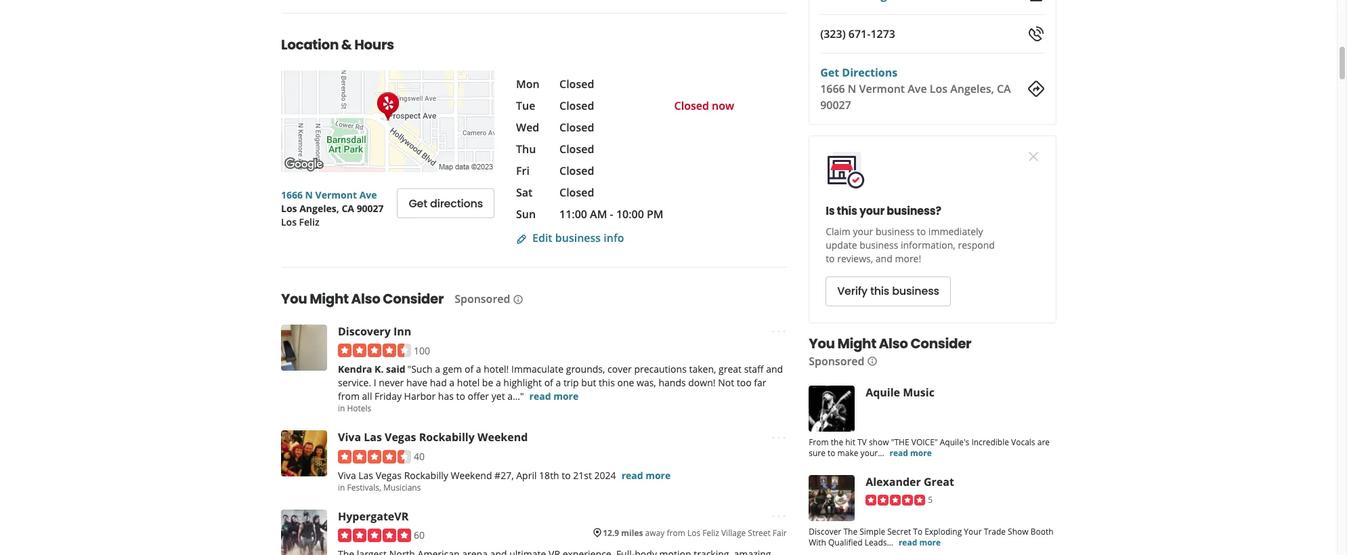 Task type: vqa. For each thing, say whether or not it's contained in the screenshot.
business?
yes



Task type: describe. For each thing, give the bounding box(es) containing it.
60
[[414, 529, 425, 542]]

am
[[590, 207, 608, 222]]

secret
[[888, 526, 911, 537]]

read more link for discover the simple secret to exploding your trade show booth with qualified leads…
[[899, 537, 941, 548]]

1 vertical spatial your
[[853, 225, 873, 238]]

sponsored for 16 info v2 image
[[809, 354, 865, 369]]

0 vertical spatial your
[[860, 203, 885, 219]]

(323) 671-1273
[[820, 26, 896, 41]]

16 pencil v2 image
[[516, 234, 527, 244]]

weekend for viva las vegas rockabilly weekend
[[478, 430, 528, 445]]

might for 16 info v2 image
[[838, 334, 877, 353]]

ca inside the get directions 1666 n vermont ave los angeles, ca 90027
[[997, 81, 1011, 96]]

in inside viva las vegas rockabilly weekend #27, april 18th to 21st 2024 read more in festivals, musicians
[[338, 482, 345, 493]]

location
[[281, 35, 339, 54]]

show
[[869, 436, 889, 448]]

harbor
[[404, 390, 436, 403]]

close image
[[1026, 149, 1042, 165]]

16 info v2 image
[[513, 294, 524, 305]]

10:00
[[617, 207, 644, 222]]

location & hours element
[[260, 13, 809, 245]]

ave inside the get directions 1666 n vermont ave los angeles, ca 90027
[[908, 81, 927, 96]]

sat
[[516, 185, 533, 200]]

1666 inside the 1666 n vermont ave los angeles, ca 90027 los feliz
[[281, 188, 303, 201]]

11:00 am - 10:00 pm
[[560, 207, 664, 222]]

-
[[610, 207, 614, 222]]

24 phone v2 image
[[1029, 26, 1045, 42]]

your…
[[861, 447, 884, 459]]

update
[[826, 239, 857, 251]]

90027 inside the get directions 1666 n vermont ave los angeles, ca 90027
[[820, 98, 851, 113]]

aquile's
[[940, 436, 970, 448]]

4.5 star rating image for las
[[338, 450, 411, 463]]

18th
[[540, 469, 560, 482]]

had
[[430, 376, 447, 389]]

16 marker v2 image
[[592, 528, 603, 538]]

miles
[[622, 527, 643, 539]]

more for read more link for discover the simple secret to exploding your trade show booth with qualified leads…
[[920, 537, 941, 548]]

hands
[[659, 376, 686, 389]]

1666 n vermont ave los angeles, ca 90027 los feliz
[[281, 188, 384, 228]]

discover
[[809, 526, 842, 537]]

40
[[414, 450, 425, 463]]

viva las vegas rockabilly weekend image
[[281, 431, 327, 477]]

angeles, inside the get directions 1666 n vermont ave los angeles, ca 90027
[[951, 81, 994, 96]]

you might also consider for 16 info v2 image
[[809, 334, 972, 353]]

get directions
[[409, 196, 483, 211]]

far
[[754, 376, 767, 389]]

1 in from the top
[[338, 403, 345, 414]]

away
[[646, 527, 665, 539]]

get directions link
[[397, 188, 495, 218]]

business inside the verify this business button
[[892, 284, 940, 299]]

consider for 16 info v2 image
[[911, 334, 972, 353]]

hotel!
[[484, 363, 509, 376]]

kendra k. said
[[338, 363, 406, 376]]

pm
[[647, 207, 664, 222]]

staff
[[745, 363, 764, 376]]

location & hours
[[281, 35, 394, 54]]

reviews,
[[837, 252, 873, 265]]

directions
[[430, 196, 483, 211]]

you for 16 info v2 image
[[809, 334, 835, 353]]

n inside the 1666 n vermont ave los angeles, ca 90027 los feliz
[[305, 188, 313, 201]]

a up the hotel
[[476, 363, 482, 376]]

april
[[517, 469, 537, 482]]

1 vertical spatial feliz
[[703, 527, 720, 539]]

tv
[[858, 436, 867, 448]]

las for viva las vegas rockabilly weekend
[[364, 430, 382, 445]]

closed for wed
[[560, 120, 595, 135]]

vermont inside the 1666 n vermont ave los angeles, ca 90027 los feliz
[[316, 188, 357, 201]]

4.5 star rating image for inn
[[338, 344, 411, 357]]

2024
[[595, 469, 616, 482]]

1273
[[871, 26, 896, 41]]

map image
[[281, 70, 495, 172]]

fri
[[516, 163, 530, 178]]

voice"
[[912, 436, 938, 448]]

friday
[[375, 390, 402, 403]]

los inside the get directions 1666 n vermont ave los angeles, ca 90027
[[930, 81, 948, 96]]

cover
[[608, 363, 632, 376]]

hotels
[[347, 403, 372, 414]]

aquile music image
[[809, 386, 855, 432]]

closed for mon
[[560, 77, 595, 91]]

might for 16 info v2 icon
[[310, 289, 349, 308]]

12.9
[[603, 527, 620, 539]]

also for 16 info v2 image
[[879, 334, 908, 353]]

said
[[386, 363, 406, 376]]

has
[[438, 390, 454, 403]]

from inside the "such a gem of a hotel! immaculate grounds, cover precautions taken, great staff and service. i never have had a hotel be a highlight of a trip but this one was, hands down! not too far from all friday harbor has to offer yet a…"
[[338, 390, 360, 403]]

now
[[712, 98, 735, 113]]

hotel
[[457, 376, 480, 389]]

get for get directions
[[409, 196, 428, 211]]

closed for fri
[[560, 163, 595, 178]]

to down the "update"
[[826, 252, 835, 265]]

discover the simple secret to exploding your trade show booth with qualified leads…
[[809, 526, 1054, 548]]

to inside the from the hit tv show "the voice" aquile's incredible vocals are sure to make your…
[[828, 447, 836, 459]]

and inside the "such a gem of a hotel! immaculate grounds, cover precautions taken, great staff and service. i never have had a hotel be a highlight of a trip but this one was, hands down! not too far from all friday harbor has to offer yet a…"
[[767, 363, 784, 376]]

qualified
[[829, 537, 863, 548]]

read for from the hit tv show "the voice" aquile's incredible vocals are sure to make your…'s read more link
[[890, 447, 908, 459]]

read more link for viva las vegas rockabilly weekend #27, april 18th to 21st 2024
[[622, 469, 671, 482]]

info
[[604, 230, 625, 245]]

edit business info
[[533, 230, 625, 245]]

this inside the "such a gem of a hotel! immaculate grounds, cover precautions taken, great staff and service. i never have had a hotel be a highlight of a trip but this one was, hands down! not too far from all friday harbor has to offer yet a…"
[[599, 376, 615, 389]]

be
[[482, 376, 494, 389]]

feliz inside the 1666 n vermont ave los angeles, ca 90027 los feliz
[[299, 216, 320, 228]]

sure
[[809, 447, 826, 459]]

thu
[[516, 142, 536, 157]]

1666 n vermont ave link
[[281, 188, 377, 201]]

is
[[826, 203, 835, 219]]

weekend for viva las vegas rockabilly weekend #27, april 18th to 21st 2024 read more in festivals, musicians
[[451, 469, 492, 482]]

viva las vegas rockabilly weekend
[[338, 430, 528, 445]]

las for viva las vegas rockabilly weekend #27, april 18th to 21st 2024 read more in festivals, musicians
[[359, 469, 373, 482]]

viva las vegas rockabilly weekend #27, april 18th to 21st 2024 read more in festivals, musicians
[[338, 469, 671, 493]]

aquile
[[866, 385, 900, 400]]

24 more v2 image
[[771, 508, 787, 525]]

12.9 miles away from los feliz village street fair
[[603, 527, 787, 539]]

immaculate
[[512, 363, 564, 376]]

more!
[[895, 252, 921, 265]]

simple
[[860, 526, 886, 537]]

have
[[407, 376, 428, 389]]

music
[[903, 385, 935, 400]]

trip
[[564, 376, 579, 389]]

to inside the "such a gem of a hotel! immaculate grounds, cover precautions taken, great staff and service. i never have had a hotel be a highlight of a trip but this one was, hands down! not too far from all friday harbor has to offer yet a…"
[[456, 390, 466, 403]]

hypergatevr link
[[338, 509, 409, 524]]

671-
[[849, 26, 871, 41]]

more for from the hit tv show "the voice" aquile's incredible vocals are sure to make your…'s read more link
[[911, 447, 932, 459]]

21st
[[574, 469, 592, 482]]

k.
[[375, 363, 384, 376]]

street
[[748, 527, 771, 539]]



Task type: locate. For each thing, give the bounding box(es) containing it.
0 horizontal spatial ca
[[342, 202, 354, 215]]

are
[[1038, 436, 1050, 448]]

a left trip
[[556, 376, 561, 389]]

0 vertical spatial 4.5 star rating image
[[338, 344, 411, 357]]

consider
[[383, 289, 444, 308], [911, 334, 972, 353]]

more inside viva las vegas rockabilly weekend #27, april 18th to 21st 2024 read more in festivals, musicians
[[646, 469, 671, 482]]

(323)
[[820, 26, 846, 41]]

rockabilly up 40
[[419, 430, 475, 445]]

weekend inside viva las vegas rockabilly weekend #27, april 18th to 21st 2024 read more in festivals, musicians
[[451, 469, 492, 482]]

hypergatevr
[[338, 509, 409, 524]]

ca left 24 directions v2 icon
[[997, 81, 1011, 96]]

consider for 16 info v2 icon
[[383, 289, 444, 308]]

edit
[[533, 230, 553, 245]]

1 horizontal spatial and
[[876, 252, 893, 265]]

you up discovery inn image
[[281, 289, 307, 308]]

#27,
[[495, 469, 514, 482]]

of down immaculate
[[545, 376, 554, 389]]

1 horizontal spatial sponsored
[[809, 354, 865, 369]]

read more link right 2024
[[622, 469, 671, 482]]

0 horizontal spatial feliz
[[299, 216, 320, 228]]

0 vertical spatial might
[[310, 289, 349, 308]]

viva for viva las vegas rockabilly weekend #27, april 18th to 21st 2024 read more in festivals, musicians
[[338, 469, 356, 482]]

this
[[837, 203, 857, 219], [870, 284, 890, 299], [599, 376, 615, 389]]

you for 16 info v2 icon
[[281, 289, 307, 308]]

trade
[[984, 526, 1006, 537]]

to left 21st
[[562, 469, 571, 482]]

4.5 star rating image up "festivals,"
[[338, 450, 411, 463]]

1 vertical spatial angeles,
[[300, 202, 339, 215]]

0 horizontal spatial you
[[281, 289, 307, 308]]

tue
[[516, 98, 536, 113]]

read more right leads…
[[899, 537, 941, 548]]

vermont
[[859, 81, 905, 96], [316, 188, 357, 201]]

rockabilly inside viva las vegas rockabilly weekend #27, april 18th to 21st 2024 read more in festivals, musicians
[[404, 469, 449, 482]]

get down the (323)
[[820, 65, 839, 80]]

5 star rating image down hypergatevr link
[[338, 529, 411, 542]]

alexander great image
[[809, 475, 855, 521]]

1 vertical spatial from
[[667, 527, 686, 539]]

read more up alexander great at the bottom right of page
[[890, 447, 932, 459]]

1 horizontal spatial feliz
[[703, 527, 720, 539]]

0 horizontal spatial get
[[409, 196, 428, 211]]

0 horizontal spatial consider
[[383, 289, 444, 308]]

from the hit tv show "the voice" aquile's incredible vocals are sure to make your…
[[809, 436, 1050, 459]]

weekend up '#27,' at the bottom left
[[478, 430, 528, 445]]

business
[[876, 225, 915, 238], [556, 230, 601, 245], [860, 239, 899, 251], [892, 284, 940, 299]]

your right is
[[860, 203, 885, 219]]

1666 inside the get directions 1666 n vermont ave los angeles, ca 90027
[[820, 81, 845, 96]]

0 vertical spatial also
[[351, 289, 381, 308]]

a right had
[[450, 376, 455, 389]]

2 vertical spatial read more
[[899, 537, 941, 548]]

0 vertical spatial viva
[[338, 430, 361, 445]]

more right secret at the bottom
[[920, 537, 941, 548]]

show
[[1008, 526, 1029, 537]]

this right is
[[837, 203, 857, 219]]

business inside location & hours element
[[556, 230, 601, 245]]

alexander
[[866, 474, 921, 489]]

viva for viva las vegas rockabilly weekend
[[338, 430, 361, 445]]

feliz
[[299, 216, 320, 228], [703, 527, 720, 539]]

1 vertical spatial consider
[[911, 334, 972, 353]]

&
[[341, 35, 352, 54]]

information,
[[901, 239, 956, 251]]

you up aquile music image
[[809, 334, 835, 353]]

0 vertical spatial las
[[364, 430, 382, 445]]

1 vertical spatial read more
[[890, 447, 932, 459]]

0 vertical spatial vegas
[[385, 430, 416, 445]]

sponsored for 16 info v2 icon
[[455, 291, 511, 306]]

more down trip
[[554, 390, 579, 403]]

2 4.5 star rating image from the top
[[338, 450, 411, 463]]

business down 11:00
[[556, 230, 601, 245]]

rockabilly down 40
[[404, 469, 449, 482]]

sun
[[516, 207, 536, 222]]

vegas
[[385, 430, 416, 445], [376, 469, 402, 482]]

highlight
[[504, 376, 542, 389]]

verify
[[837, 284, 868, 299]]

1 vertical spatial sponsored
[[809, 354, 865, 369]]

0 horizontal spatial 5 star rating image
[[338, 529, 411, 542]]

1 vertical spatial las
[[359, 469, 373, 482]]

but
[[582, 376, 597, 389]]

0 horizontal spatial ave
[[360, 188, 377, 201]]

5 star rating image down alexander
[[866, 495, 926, 506]]

angeles,
[[951, 81, 994, 96], [300, 202, 339, 215]]

read more for from
[[890, 447, 932, 459]]

to right "sure"
[[828, 447, 836, 459]]

sponsored left 16 info v2 image
[[809, 354, 865, 369]]

las down hotels
[[364, 430, 382, 445]]

rockabilly for viva las vegas rockabilly weekend #27, april 18th to 21st 2024 read more in festivals, musicians
[[404, 469, 449, 482]]

viva down in hotels at the bottom left of page
[[338, 430, 361, 445]]

angeles, down the 1666 n vermont ave link
[[300, 202, 339, 215]]

1 horizontal spatial might
[[838, 334, 877, 353]]

directions
[[842, 65, 898, 80]]

consider up the inn
[[383, 289, 444, 308]]

more for read more link under trip
[[554, 390, 579, 403]]

i
[[374, 376, 377, 389]]

vegas for viva las vegas rockabilly weekend #27, april 18th to 21st 2024 read more in festivals, musicians
[[376, 469, 402, 482]]

you might also consider up the discovery
[[281, 289, 444, 308]]

0 vertical spatial from
[[338, 390, 360, 403]]

to inside viva las vegas rockabilly weekend #27, april 18th to 21st 2024 read more in festivals, musicians
[[562, 469, 571, 482]]

0 horizontal spatial might
[[310, 289, 349, 308]]

business up reviews,
[[860, 239, 899, 251]]

n inside the get directions 1666 n vermont ave los angeles, ca 90027
[[848, 81, 857, 96]]

read down highlight
[[530, 390, 551, 403]]

offer
[[468, 390, 489, 403]]

might up 16 info v2 image
[[838, 334, 877, 353]]

this inside button
[[870, 284, 890, 299]]

from
[[809, 436, 829, 448]]

from right away
[[667, 527, 686, 539]]

alexander great link
[[866, 474, 954, 489]]

hypergatevr image
[[281, 510, 327, 555]]

24 more v2 image for discovery inn
[[771, 324, 787, 340]]

discovery inn image
[[281, 325, 327, 371]]

with
[[809, 537, 826, 548]]

0 vertical spatial angeles,
[[951, 81, 994, 96]]

24 directions v2 image
[[1029, 81, 1045, 97]]

las inside viva las vegas rockabilly weekend #27, april 18th to 21st 2024 read more in festivals, musicians
[[359, 469, 373, 482]]

0 horizontal spatial sponsored
[[455, 291, 511, 306]]

1 vertical spatial of
[[545, 376, 554, 389]]

0 vertical spatial rockabilly
[[419, 430, 475, 445]]

0 vertical spatial n
[[848, 81, 857, 96]]

1 4.5 star rating image from the top
[[338, 344, 411, 357]]

0 vertical spatial of
[[465, 363, 474, 376]]

0 vertical spatial read more
[[530, 390, 579, 403]]

sponsored left 16 info v2 icon
[[455, 291, 511, 306]]

1 vertical spatial 5 star rating image
[[338, 529, 411, 542]]

90027 inside the 1666 n vermont ave los angeles, ca 90027 los feliz
[[357, 202, 384, 215]]

0 vertical spatial weekend
[[478, 430, 528, 445]]

ca inside the 1666 n vermont ave los angeles, ca 90027 los feliz
[[342, 202, 354, 215]]

1 vertical spatial this
[[870, 284, 890, 299]]

business down more!
[[892, 284, 940, 299]]

0 vertical spatial get
[[820, 65, 839, 80]]

weekend left '#27,' at the bottom left
[[451, 469, 492, 482]]

is this your business? claim your business to immediately update business information, respond to reviews, and more!
[[826, 203, 995, 265]]

0 horizontal spatial and
[[767, 363, 784, 376]]

1 vertical spatial ca
[[342, 202, 354, 215]]

your right claim
[[853, 225, 873, 238]]

0 horizontal spatial angeles,
[[300, 202, 339, 215]]

closed for tue
[[560, 98, 595, 113]]

1 vertical spatial 1666
[[281, 188, 303, 201]]

1 vertical spatial in
[[338, 482, 345, 493]]

0 horizontal spatial 1666
[[281, 188, 303, 201]]

0 vertical spatial you might also consider
[[281, 289, 444, 308]]

this inside is this your business? claim your business to immediately update business information, respond to reviews, and more!
[[837, 203, 857, 219]]

get directions 1666 n vermont ave los angeles, ca 90027
[[820, 65, 1011, 113]]

claim
[[826, 225, 851, 238]]

this for your
[[837, 203, 857, 219]]

angeles, inside the 1666 n vermont ave los angeles, ca 90027 los feliz
[[300, 202, 339, 215]]

1 horizontal spatial n
[[848, 81, 857, 96]]

2 in from the top
[[338, 482, 345, 493]]

get left directions
[[409, 196, 428, 211]]

this right but
[[599, 376, 615, 389]]

1 vertical spatial weekend
[[451, 469, 492, 482]]

ca
[[997, 81, 1011, 96], [342, 202, 354, 215]]

not
[[718, 376, 735, 389]]

1 horizontal spatial also
[[879, 334, 908, 353]]

great
[[924, 474, 954, 489]]

read more for discover
[[899, 537, 941, 548]]

you might also consider up 16 info v2 image
[[809, 334, 972, 353]]

you might also consider
[[281, 289, 444, 308], [809, 334, 972, 353]]

great
[[719, 363, 742, 376]]

ca down the 1666 n vermont ave link
[[342, 202, 354, 215]]

in hotels
[[338, 403, 372, 414]]

read more link right leads…
[[899, 537, 941, 548]]

1 horizontal spatial get
[[820, 65, 839, 80]]

0 vertical spatial 24 more v2 image
[[771, 324, 787, 340]]

feliz left village at right bottom
[[703, 527, 720, 539]]

ave
[[908, 81, 927, 96], [360, 188, 377, 201]]

one
[[618, 376, 635, 389]]

read more down trip
[[530, 390, 579, 403]]

0 horizontal spatial this
[[599, 376, 615, 389]]

1 vertical spatial 24 more v2 image
[[771, 430, 787, 446]]

vermont inside the get directions 1666 n vermont ave los angeles, ca 90027
[[859, 81, 905, 96]]

and left more!
[[876, 252, 893, 265]]

grounds,
[[566, 363, 606, 376]]

1 vertical spatial vermont
[[316, 188, 357, 201]]

incredible
[[972, 436, 1009, 448]]

1 vertical spatial n
[[305, 188, 313, 201]]

0 horizontal spatial n
[[305, 188, 313, 201]]

the
[[831, 436, 843, 448]]

2 24 more v2 image from the top
[[771, 430, 787, 446]]

more right "the
[[911, 447, 932, 459]]

1 vertical spatial viva
[[338, 469, 356, 482]]

read more link down trip
[[530, 390, 579, 403]]

a
[[435, 363, 441, 376], [476, 363, 482, 376], [450, 376, 455, 389], [496, 376, 501, 389], [556, 376, 561, 389]]

get for get directions 1666 n vermont ave los angeles, ca 90027
[[820, 65, 839, 80]]

0 vertical spatial consider
[[383, 289, 444, 308]]

los
[[930, 81, 948, 96], [281, 202, 297, 215], [281, 216, 297, 228], [688, 527, 701, 539]]

in left "festivals,"
[[338, 482, 345, 493]]

"such a gem of a hotel! immaculate grounds, cover precautions taken, great staff and service. i never have had a hotel be a highlight of a trip but this one was, hands down! not too far from all friday harbor has to offer yet a…"
[[338, 363, 784, 403]]

0 vertical spatial 1666
[[820, 81, 845, 96]]

this right verify
[[870, 284, 890, 299]]

from down service.
[[338, 390, 360, 403]]

1 vertical spatial rockabilly
[[404, 469, 449, 482]]

festivals,
[[347, 482, 381, 493]]

1 vertical spatial get
[[409, 196, 428, 211]]

"the
[[891, 436, 910, 448]]

a right be
[[496, 376, 501, 389]]

1 horizontal spatial this
[[837, 203, 857, 219]]

24 external link v2 image
[[1029, 0, 1045, 3]]

and inside is this your business? claim your business to immediately update business information, respond to reviews, and more!
[[876, 252, 893, 265]]

also up aquile music
[[879, 334, 908, 353]]

1 24 more v2 image from the top
[[771, 324, 787, 340]]

viva las vegas rockabilly weekend link
[[338, 430, 528, 445]]

closed for sat
[[560, 185, 595, 200]]

also for 16 info v2 icon
[[351, 289, 381, 308]]

1 vertical spatial might
[[838, 334, 877, 353]]

verify this business
[[837, 284, 940, 299]]

also
[[351, 289, 381, 308], [879, 334, 908, 353]]

exploding
[[925, 526, 962, 537]]

more right 2024
[[646, 469, 671, 482]]

1 horizontal spatial 1666
[[820, 81, 845, 96]]

vegas inside viva las vegas rockabilly weekend #27, april 18th to 21st 2024 read more in festivals, musicians
[[376, 469, 402, 482]]

might
[[310, 289, 349, 308], [838, 334, 877, 353]]

1 vertical spatial vegas
[[376, 469, 402, 482]]

0 horizontal spatial 90027
[[357, 202, 384, 215]]

vegas up 40
[[385, 430, 416, 445]]

this for business
[[870, 284, 890, 299]]

to
[[913, 526, 923, 537]]

of up the hotel
[[465, 363, 474, 376]]

read for read more link under trip
[[530, 390, 551, 403]]

business?
[[887, 203, 942, 219]]

closed now
[[675, 98, 735, 113]]

yet
[[492, 390, 505, 403]]

4.5 star rating image up kendra k. said
[[338, 344, 411, 357]]

angeles, left 24 directions v2 icon
[[951, 81, 994, 96]]

1 horizontal spatial 5 star rating image
[[866, 495, 926, 506]]

0 vertical spatial in
[[338, 403, 345, 414]]

0 horizontal spatial also
[[351, 289, 381, 308]]

you might also consider for 16 info v2 icon
[[281, 289, 444, 308]]

1 horizontal spatial angeles,
[[951, 81, 994, 96]]

90027
[[820, 98, 851, 113], [357, 202, 384, 215]]

0 vertical spatial and
[[876, 252, 893, 265]]

0 vertical spatial you
[[281, 289, 307, 308]]

read right leads…
[[899, 537, 917, 548]]

90027 down the 1666 n vermont ave link
[[357, 202, 384, 215]]

1 horizontal spatial from
[[667, 527, 686, 539]]

0 vertical spatial 5 star rating image
[[866, 495, 926, 506]]

viva
[[338, 430, 361, 445], [338, 469, 356, 482]]

in left hotels
[[338, 403, 345, 414]]

0 vertical spatial sponsored
[[455, 291, 511, 306]]

1 horizontal spatial consider
[[911, 334, 972, 353]]

1 horizontal spatial vermont
[[859, 81, 905, 96]]

mon
[[516, 77, 540, 91]]

rockabilly for viva las vegas rockabilly weekend
[[419, 430, 475, 445]]

1 vertical spatial you
[[809, 334, 835, 353]]

100
[[414, 344, 430, 357]]

ave inside the 1666 n vermont ave los angeles, ca 90027 los feliz
[[360, 188, 377, 201]]

1 horizontal spatial ave
[[908, 81, 927, 96]]

24 more v2 image
[[771, 324, 787, 340], [771, 430, 787, 446]]

feliz down the 1666 n vermont ave link
[[299, 216, 320, 228]]

read right show
[[890, 447, 908, 459]]

read for read more link for discover the simple secret to exploding your trade show booth with qualified leads…
[[899, 537, 917, 548]]

business down business?
[[876, 225, 915, 238]]

1 viva from the top
[[338, 430, 361, 445]]

2 vertical spatial this
[[599, 376, 615, 389]]

hours
[[355, 35, 394, 54]]

0 vertical spatial feliz
[[299, 216, 320, 228]]

0 vertical spatial vermont
[[859, 81, 905, 96]]

vocals
[[1012, 436, 1036, 448]]

1 horizontal spatial of
[[545, 376, 554, 389]]

1 vertical spatial ave
[[360, 188, 377, 201]]

get
[[820, 65, 839, 80], [409, 196, 428, 211]]

viva right viva las vegas rockabilly weekend image
[[338, 469, 356, 482]]

1 vertical spatial also
[[879, 334, 908, 353]]

closed for thu
[[560, 142, 595, 157]]

discovery inn
[[338, 324, 412, 339]]

0 horizontal spatial you might also consider
[[281, 289, 444, 308]]

0 vertical spatial 90027
[[820, 98, 851, 113]]

consider up 'music'
[[911, 334, 972, 353]]

read right 2024
[[622, 469, 644, 482]]

never
[[379, 376, 404, 389]]

village
[[722, 527, 746, 539]]

read more link up alexander great at the bottom right of page
[[890, 447, 932, 459]]

and up far
[[767, 363, 784, 376]]

1 horizontal spatial you
[[809, 334, 835, 353]]

to right has
[[456, 390, 466, 403]]

to up information, at top right
[[917, 225, 926, 238]]

las left musicians
[[359, 469, 373, 482]]

1 vertical spatial you might also consider
[[809, 334, 972, 353]]

all
[[362, 390, 372, 403]]

get inside the get directions 1666 n vermont ave los angeles, ca 90027
[[820, 65, 839, 80]]

kendra
[[338, 363, 372, 376]]

might up the discovery
[[310, 289, 349, 308]]

viva inside viva las vegas rockabilly weekend #27, april 18th to 21st 2024 read more in festivals, musicians
[[338, 469, 356, 482]]

edit business info button
[[516, 230, 625, 245]]

read more link for from the hit tv show "the voice" aquile's incredible vocals are sure to make your…
[[890, 447, 932, 459]]

5 star rating image for 60
[[338, 529, 411, 542]]

90027 down get directions link
[[820, 98, 851, 113]]

2 horizontal spatial this
[[870, 284, 890, 299]]

1 horizontal spatial ca
[[997, 81, 1011, 96]]

16 info v2 image
[[867, 356, 878, 367]]

a up had
[[435, 363, 441, 376]]

4.5 star rating image
[[338, 344, 411, 357], [338, 450, 411, 463]]

1 vertical spatial 90027
[[357, 202, 384, 215]]

the
[[844, 526, 858, 537]]

5 star rating image
[[866, 495, 926, 506], [338, 529, 411, 542]]

0 horizontal spatial vermont
[[316, 188, 357, 201]]

0 horizontal spatial of
[[465, 363, 474, 376]]

weekend
[[478, 430, 528, 445], [451, 469, 492, 482]]

vegas for viva las vegas rockabilly weekend
[[385, 430, 416, 445]]

0 vertical spatial this
[[837, 203, 857, 219]]

24 more v2 image for viva las vegas rockabilly weekend
[[771, 430, 787, 446]]

also up the discovery
[[351, 289, 381, 308]]

booth
[[1031, 526, 1054, 537]]

1 horizontal spatial you might also consider
[[809, 334, 972, 353]]

wed
[[516, 120, 540, 135]]

0 vertical spatial ave
[[908, 81, 927, 96]]

5 star rating image for 5
[[866, 495, 926, 506]]

vegas up hypergatevr link
[[376, 469, 402, 482]]

2 viva from the top
[[338, 469, 356, 482]]

was,
[[637, 376, 657, 389]]

read inside viva las vegas rockabilly weekend #27, april 18th to 21st 2024 read more in festivals, musicians
[[622, 469, 644, 482]]

get inside location & hours element
[[409, 196, 428, 211]]

verify this business button
[[826, 277, 951, 306]]

1 vertical spatial 4.5 star rating image
[[338, 450, 411, 463]]

down!
[[689, 376, 716, 389]]

0 horizontal spatial from
[[338, 390, 360, 403]]



